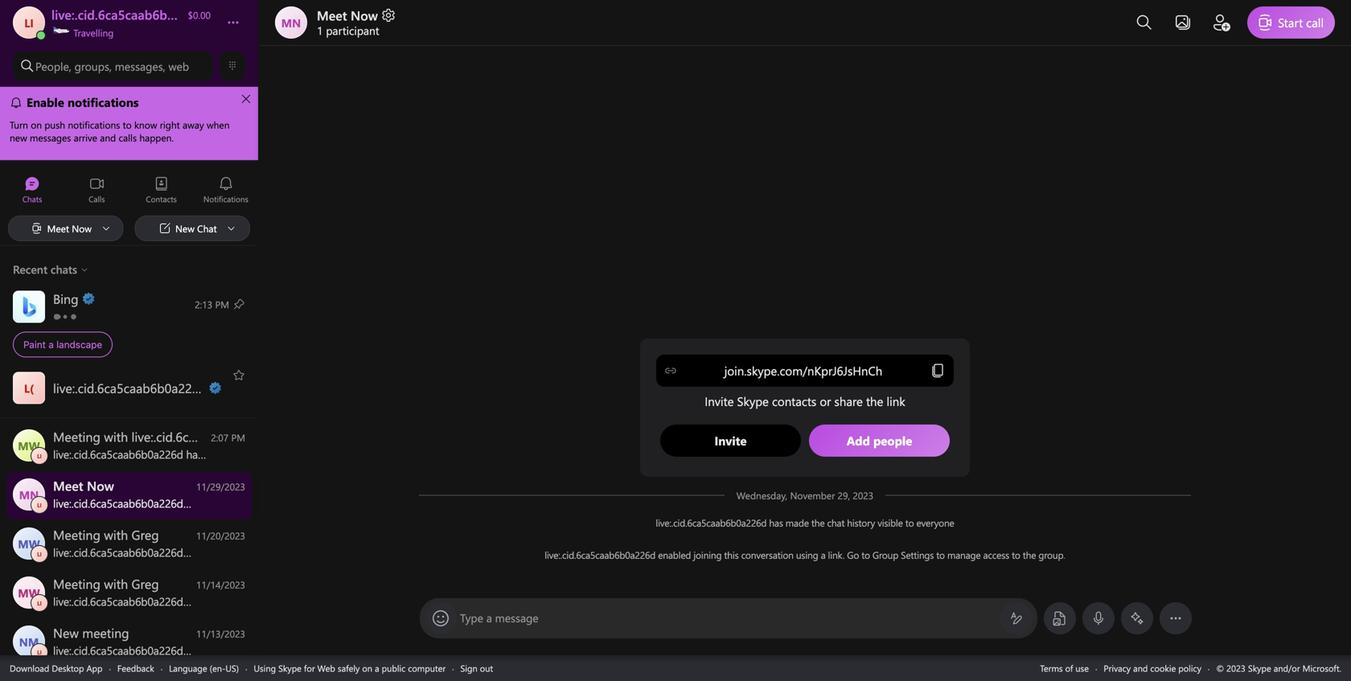 Task type: describe. For each thing, give the bounding box(es) containing it.
privacy
[[1104, 662, 1131, 675]]

has
[[769, 516, 783, 529]]

computer
[[408, 662, 446, 675]]

link.
[[828, 549, 845, 562]]

live:.cid.6ca5caab6b0a226d for has made the chat history visible to everyone
[[656, 516, 767, 529]]

history
[[847, 516, 875, 529]]

people, groups, messages, web button
[[13, 51, 213, 80]]

out
[[480, 662, 493, 675]]

for
[[304, 662, 315, 675]]

paint a landscape
[[23, 339, 102, 350]]

access
[[984, 549, 1010, 562]]

download
[[10, 662, 49, 675]]

this
[[724, 549, 739, 562]]

groups,
[[75, 59, 112, 73]]

using skype for web safely on a public computer
[[254, 662, 446, 675]]

privacy and cookie policy link
[[1104, 662, 1202, 675]]

0 vertical spatial the
[[812, 516, 825, 529]]

terms of use
[[1040, 662, 1089, 675]]

meet
[[317, 6, 347, 24]]

to right visible
[[906, 516, 914, 529]]

cookie
[[1151, 662, 1176, 675]]

meet now button
[[317, 6, 397, 24]]

settings
[[901, 549, 934, 562]]

visible
[[878, 516, 903, 529]]

a left link.
[[821, 549, 826, 562]]

web
[[317, 662, 335, 675]]

use
[[1076, 662, 1089, 675]]

desktop
[[52, 662, 84, 675]]

now
[[351, 6, 378, 24]]

meet now
[[317, 6, 378, 24]]

policy
[[1179, 662, 1202, 675]]

type a message
[[460, 611, 539, 625]]

paint a landscape button
[[0, 286, 258, 364]]

group
[[873, 549, 899, 562]]

using
[[796, 549, 819, 562]]

sign
[[461, 662, 478, 675]]

to right settings
[[937, 549, 945, 562]]

to right access
[[1012, 549, 1021, 562]]

travelling button
[[51, 0, 211, 667]]

type
[[460, 611, 483, 625]]

feedback link
[[117, 662, 154, 675]]

safely
[[338, 662, 360, 675]]

on
[[362, 662, 373, 675]]

group.
[[1039, 549, 1066, 562]]

everyone
[[917, 516, 955, 529]]

people, groups, messages, web
[[35, 59, 189, 73]]



Task type: locate. For each thing, give the bounding box(es) containing it.
1 vertical spatial the
[[1023, 549, 1036, 562]]

public
[[382, 662, 406, 675]]

privacy and cookie policy
[[1104, 662, 1202, 675]]

live:.cid.6ca5caab6b0a226d up joining
[[656, 516, 767, 529]]

people,
[[35, 59, 71, 73]]

conversation
[[741, 549, 794, 562]]

0 vertical spatial live:.cid.6ca5caab6b0a226d
[[656, 516, 767, 529]]

sign out
[[461, 662, 493, 675]]

language (en-us)
[[169, 662, 239, 675]]

tab list
[[0, 169, 258, 213]]

the left chat in the right bottom of the page
[[812, 516, 825, 529]]

feedback
[[117, 662, 154, 675]]

Type a message text field
[[461, 611, 998, 627]]

using
[[254, 662, 276, 675]]

made
[[786, 516, 809, 529]]

a
[[48, 339, 54, 350], [821, 549, 826, 562], [486, 611, 492, 625], [375, 662, 379, 675]]

terms of use link
[[1040, 662, 1089, 675]]

travelling
[[71, 26, 114, 39]]

live:.cid.6ca5caab6b0a226d left enabled
[[545, 549, 656, 562]]

0 horizontal spatial the
[[812, 516, 825, 529]]

paint
[[23, 339, 46, 350]]

the left group.
[[1023, 549, 1036, 562]]

manage
[[948, 549, 981, 562]]

message
[[495, 611, 539, 625]]

web
[[169, 59, 189, 73]]

us)
[[226, 662, 239, 675]]

using skype for web safely on a public computer link
[[254, 662, 446, 675]]

go
[[847, 549, 859, 562]]

chat
[[827, 516, 845, 529]]

to right go
[[862, 549, 870, 562]]

the
[[812, 516, 825, 529], [1023, 549, 1036, 562]]

landscape
[[56, 339, 102, 350]]

live:.cid.6ca5caab6b0a226d
[[656, 516, 767, 529], [545, 549, 656, 562]]

a inside button
[[48, 339, 54, 350]]

a right type
[[486, 611, 492, 625]]

skype
[[278, 662, 302, 675]]

joining
[[694, 549, 722, 562]]

(en-
[[210, 662, 226, 675]]

1 horizontal spatial the
[[1023, 549, 1036, 562]]

a right on
[[375, 662, 379, 675]]

of
[[1066, 662, 1073, 675]]

a right paint
[[48, 339, 54, 350]]

live:.cid.6ca5caab6b0a226d has made the chat history visible to everyone
[[656, 516, 955, 529]]

1 vertical spatial live:.cid.6ca5caab6b0a226d
[[545, 549, 656, 562]]

terms
[[1040, 662, 1063, 675]]

sign out link
[[461, 662, 493, 675]]

to
[[906, 516, 914, 529], [862, 549, 870, 562], [937, 549, 945, 562], [1012, 549, 1021, 562]]

enabled
[[658, 549, 691, 562]]

download desktop app
[[10, 662, 103, 675]]

live:.cid.6ca5caab6b0a226d enabled joining this conversation using a link. go to group settings to manage access to the group.
[[545, 549, 1066, 562]]

and
[[1134, 662, 1148, 675]]

messages,
[[115, 59, 165, 73]]

download desktop app link
[[10, 662, 103, 675]]

language
[[169, 662, 207, 675]]

app
[[86, 662, 103, 675]]

live:.cid.6ca5caab6b0a226d for enabled joining this conversation using a link. go to group settings to manage access to the group.
[[545, 549, 656, 562]]

language (en-us) link
[[169, 662, 239, 675]]



Task type: vqa. For each thing, say whether or not it's contained in the screenshot.
Just at the bottom of the page
no



